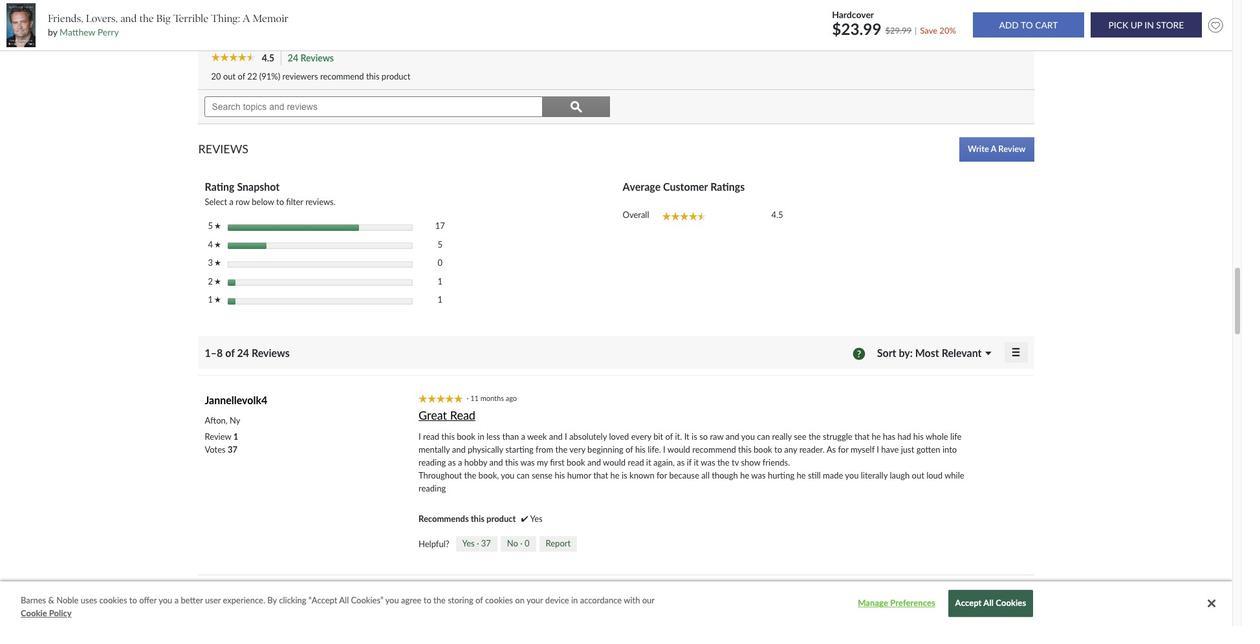 Task type: describe. For each thing, give the bounding box(es) containing it.
write
[[968, 144, 989, 154]]

very
[[570, 444, 586, 455]]

5 ☆
[[208, 221, 221, 231]]

1–8 of 24 reviews
[[205, 347, 295, 359]]

all
[[702, 470, 710, 481]]

out inside i read this book in less than a week and i absolutely loved every bit of it. it is so raw and you can really see the struggle that he has had his whole life mentally and physically starting from the very beginning of his life. i would recommend this book to any reader. as for myself i have just gotten into reading as a hobby and this was my first book and would read it again, as if it was the tv show friends. throughout the book, you can sense his humor that he is known for because all though he was hurting he still made you literally laugh out loud while reading
[[912, 470, 925, 481]]

our
[[642, 595, 655, 606]]

5 for 5
[[438, 239, 443, 250]]

content helpfulness group
[[419, 537, 577, 552]]

24 reviews
[[288, 52, 334, 63]]

life
[[951, 432, 962, 442]]

loud
[[927, 470, 943, 481]]

my
[[537, 457, 548, 468]]

helpful?
[[419, 539, 449, 550]]

a inside rating snapshot select a row below to filter reviews.
[[229, 197, 234, 207]]

37 inside content helpfulness group
[[481, 539, 491, 549]]

you up show
[[742, 432, 755, 442]]

though
[[712, 470, 738, 481]]

while
[[945, 470, 965, 481]]

friends, lovers, and the big terrible thing: a memoir by matthew perry
[[48, 12, 289, 38]]

book,
[[479, 470, 499, 481]]

no
[[507, 539, 518, 549]]

0 vertical spatial is
[[692, 432, 697, 442]]

privacy alert dialog
[[0, 582, 1233, 626]]

of left 22
[[238, 71, 245, 82]]

0 vertical spatial would
[[668, 444, 690, 455]]

· 11 months ago
[[467, 394, 521, 402]]

relevant
[[942, 347, 982, 359]]

average
[[623, 181, 661, 193]]

mentally
[[419, 444, 450, 455]]

0 horizontal spatial his
[[555, 470, 565, 481]]

write a review button
[[960, 137, 1034, 162]]

a
[[243, 12, 250, 24]]

0 horizontal spatial is
[[622, 470, 628, 481]]

1 horizontal spatial was
[[701, 457, 715, 468]]

ϙ button
[[543, 96, 610, 117]]

1 horizontal spatial for
[[838, 444, 849, 455]]

i up the mentally
[[419, 432, 421, 442]]

it
[[684, 432, 690, 442]]

0 inside content helpfulness group
[[525, 539, 530, 549]]

as
[[827, 444, 836, 455]]

he down show
[[740, 470, 750, 481]]

1–8 of 24 reviews alert
[[205, 347, 295, 359]]

this up show
[[738, 444, 752, 455]]

manage
[[858, 598, 888, 609]]

this up search topics and reviews text field
[[366, 71, 380, 82]]

0 vertical spatial can
[[757, 432, 770, 442]]

beginning
[[588, 444, 624, 455]]

again,
[[654, 457, 675, 468]]

raw
[[710, 432, 724, 442]]

2 it from the left
[[694, 457, 699, 468]]

5 for 5 ☆
[[208, 221, 215, 231]]

into
[[943, 444, 957, 455]]

0 vertical spatial book
[[457, 432, 476, 442]]

2 horizontal spatial was
[[752, 470, 766, 481]]

still
[[808, 470, 821, 481]]

list containing review
[[205, 430, 238, 456]]

and right raw
[[726, 432, 740, 442]]

he left 'has'
[[872, 432, 881, 442]]

☆ for 4
[[215, 241, 221, 248]]

noble
[[56, 595, 79, 606]]

than
[[503, 432, 519, 442]]

review
[[999, 144, 1026, 154]]

2
[[208, 276, 215, 287]]

ago for year
[[491, 594, 502, 603]]

$29.99
[[886, 25, 912, 35]]

a left "hobby"
[[458, 457, 462, 468]]

a left year
[[471, 594, 474, 603]]

hurting
[[768, 470, 795, 481]]

≡
[[1012, 344, 1021, 361]]

made
[[823, 470, 843, 481]]

of left it.
[[666, 432, 673, 442]]

cookies"
[[351, 595, 383, 606]]

☆ for 3
[[215, 260, 221, 266]]

37 inside afton, ny review 1 votes 37
[[228, 444, 238, 455]]

hardcover
[[832, 9, 874, 20]]

show
[[741, 457, 761, 468]]

rating
[[205, 181, 235, 193]]

· left year
[[467, 594, 469, 603]]

0 horizontal spatial was
[[521, 457, 535, 468]]

less
[[487, 432, 500, 442]]

a inside barnes & noble uses cookies to offer you a better user experience. by clicking "accept all cookies" you agree to the storing of cookies on your device in accordance with our cookie policy
[[174, 595, 179, 606]]

literally
[[861, 470, 888, 481]]

barnes
[[21, 595, 46, 606]]

1–8
[[205, 347, 223, 359]]

read for i read this book in less than a week and i absolutely loved every bit of it. it is so raw and you can really see the struggle that he has had his whole life mentally and physically starting from the very beginning of his life. i would recommend this book to any reader. as for myself i have just gotten into reading as a hobby and this was my first book and would read it again, as if it was the tv show friends. throughout the book, you can sense his humor that he is known for because all though he was hurting he still made you literally laugh out loud while reading
[[423, 432, 439, 442]]

0 vertical spatial 0
[[438, 258, 443, 268]]

· left 11
[[467, 394, 469, 402]]

and inside friends, lovers, and the big terrible thing: a memoir by matthew perry
[[120, 12, 137, 24]]

tv
[[732, 457, 739, 468]]

you right book,
[[501, 470, 515, 481]]

to left 'offer'
[[129, 595, 137, 606]]

most
[[916, 347, 940, 359]]

has
[[883, 432, 896, 442]]

friends, lovers, and the big terrible thing: a memoir image
[[6, 3, 35, 47]]

terrible
[[173, 12, 209, 24]]

throughout
[[419, 470, 462, 481]]

1 horizontal spatial his
[[635, 444, 646, 455]]

"accept
[[309, 595, 337, 606]]

recommends this product ✔ yes
[[419, 514, 543, 524]]

i left the absolutely
[[565, 432, 567, 442]]

accept
[[956, 598, 982, 609]]

year
[[476, 594, 489, 603]]

great
[[419, 409, 447, 423]]

0 vertical spatial product
[[382, 71, 411, 82]]

great read
[[419, 409, 476, 423]]

11
[[471, 394, 479, 402]]

with
[[624, 595, 640, 606]]

friends.
[[763, 457, 790, 468]]

perry
[[98, 27, 119, 38]]

a right than
[[521, 432, 525, 442]]

sort
[[877, 347, 897, 359]]

all inside barnes & noble uses cookies to offer you a better user experience. by clicking "accept all cookies" you agree to the storing of cookies on your device in accordance with our cookie policy
[[339, 595, 349, 606]]

you left agree
[[385, 595, 399, 606]]

the inside barnes & noble uses cookies to offer you a better user experience. by clicking "accept all cookies" you agree to the storing of cookies on your device in accordance with our cookie policy
[[434, 595, 446, 606]]

· down recommends this product ✔ yes
[[477, 539, 479, 549]]

2 horizontal spatial reviews
[[301, 52, 334, 63]]

1 vertical spatial can
[[517, 470, 530, 481]]

2 horizontal spatial book
[[754, 444, 772, 455]]

you right the 'made'
[[845, 470, 859, 481]]

votes
[[205, 444, 226, 455]]

barnes & noble uses cookies to offer you a better user experience. by clicking "accept all cookies" you agree to the storing of cookies on your device in accordance with our cookie policy
[[21, 595, 655, 618]]

offer
[[139, 595, 157, 606]]

reader.
[[800, 444, 825, 455]]

months
[[481, 394, 504, 402]]

average customer ratings
[[623, 181, 745, 193]]

it.
[[675, 432, 682, 442]]

2 vertical spatial reviews
[[252, 347, 290, 359]]

1 reading from the top
[[419, 457, 446, 468]]

filter
[[286, 197, 303, 207]]

1 it from the left
[[646, 457, 651, 468]]

reviewers
[[282, 71, 318, 82]]

4
[[208, 239, 215, 250]]

1 horizontal spatial 24
[[288, 52, 298, 63]]

your
[[527, 595, 543, 606]]

device
[[545, 595, 569, 606]]

accept all cookies button
[[948, 591, 1034, 618]]

week
[[527, 432, 547, 442]]



Task type: vqa. For each thing, say whether or not it's contained in the screenshot.
Audiobooks
no



Task type: locate. For each thing, give the bounding box(es) containing it.
0 horizontal spatial product
[[382, 71, 411, 82]]

0 vertical spatial 37
[[228, 444, 238, 455]]

i left have
[[877, 444, 879, 455]]

this up the mentally
[[442, 432, 455, 442]]

in left less
[[478, 432, 484, 442]]

0 horizontal spatial out
[[223, 71, 236, 82]]

this up yes · 37
[[471, 514, 485, 524]]

1 vertical spatial is
[[622, 470, 628, 481]]

2 vertical spatial book
[[567, 457, 585, 468]]

product up "ϙ" search field
[[382, 71, 411, 82]]

1 horizontal spatial 4.5
[[772, 210, 783, 220]]

0 vertical spatial yes
[[530, 514, 543, 524]]

1 horizontal spatial cookies
[[485, 595, 513, 606]]

loved
[[609, 432, 629, 442]]

yes · 37
[[462, 539, 491, 549]]

0 right no
[[525, 539, 530, 549]]

1 ☆ from the top
[[215, 223, 221, 229]]

1 horizontal spatial 5
[[438, 239, 443, 250]]

is
[[692, 432, 697, 442], [622, 470, 628, 481]]

1 vertical spatial in
[[571, 595, 578, 606]]

0 vertical spatial 5
[[208, 221, 215, 231]]

list
[[205, 430, 238, 456]]

☆ inside 2 ☆
[[215, 278, 221, 285]]

2 ☆
[[208, 276, 221, 287]]

i
[[419, 432, 421, 442], [565, 432, 567, 442], [663, 444, 666, 455], [877, 444, 879, 455]]

☆ down 5 ☆
[[215, 241, 221, 248]]

1 vertical spatial for
[[657, 470, 667, 481]]

can
[[757, 432, 770, 442], [517, 470, 530, 481]]

the left big
[[139, 12, 154, 24]]

a right write
[[991, 144, 997, 154]]

i read this book in less than a week and i absolutely loved every bit of it. it is so raw and you can really see the struggle that he has had his whole life mentally and physically starting from the very beginning of his life. i would recommend this book to any reader. as for myself i have just gotten into reading as a hobby and this was my first book and would read it again, as if it was the tv show friends. throughout the book, you can sense his humor that he is known for because all though he was hurting he still made you literally laugh out loud while reading
[[419, 432, 965, 494]]

life.
[[648, 444, 661, 455]]

1 horizontal spatial it
[[694, 457, 699, 468]]

yes right ✔
[[530, 514, 543, 524]]

0 horizontal spatial would
[[603, 457, 626, 468]]

▼
[[986, 351, 992, 357]]

reviews up rating
[[198, 142, 249, 156]]

1 horizontal spatial in
[[571, 595, 578, 606]]

all right "accept
[[339, 595, 349, 606]]

if
[[687, 457, 692, 468]]

☆ for 2
[[215, 278, 221, 285]]

1 vertical spatial ago
[[491, 594, 502, 603]]

see
[[794, 432, 807, 442]]

1 horizontal spatial 0
[[525, 539, 530, 549]]

4 ☆ from the top
[[215, 278, 221, 285]]

Search topics and reviews search region search field
[[198, 90, 616, 124]]

he left the still
[[797, 470, 806, 481]]

as left if
[[677, 457, 685, 468]]

0 vertical spatial 24
[[288, 52, 298, 63]]

the
[[139, 12, 154, 24], [809, 432, 821, 442], [556, 444, 568, 455], [718, 457, 730, 468], [464, 470, 476, 481], [434, 595, 446, 606]]

ratings
[[711, 181, 745, 193]]

2 horizontal spatial his
[[914, 432, 924, 442]]

read for great read
[[450, 409, 476, 423]]

0
[[438, 258, 443, 268], [525, 539, 530, 549]]

the down "hobby"
[[464, 470, 476, 481]]

(91%)
[[259, 71, 280, 82]]

is right it
[[692, 432, 697, 442]]

manage preferences
[[858, 598, 936, 609]]

it down life.
[[646, 457, 651, 468]]

☆ for 5
[[215, 223, 221, 229]]

read down 11
[[450, 409, 476, 423]]

☆ up 4 ☆
[[215, 223, 221, 229]]

1 vertical spatial would
[[603, 457, 626, 468]]

0 horizontal spatial 0
[[438, 258, 443, 268]]

? button
[[853, 346, 866, 362]]

1 horizontal spatial recommend
[[693, 444, 736, 455]]

1 vertical spatial 4.5
[[772, 210, 783, 220]]

0 vertical spatial for
[[838, 444, 849, 455]]

recommend inside i read this book in less than a week and i absolutely loved every bit of it. it is so raw and you can really see the struggle that he has had his whole life mentally and physically starting from the very beginning of his life. i would recommend this book to any reader. as for myself i have just gotten into reading as a hobby and this was my first book and would read it again, as if it was the tv show friends. throughout the book, you can sense his humor that he is known for because all though he was hurting he still made you literally laugh out loud while reading
[[693, 444, 736, 455]]

and up from
[[549, 432, 563, 442]]

None submit
[[973, 13, 1085, 38], [1091, 13, 1202, 38], [973, 13, 1085, 38], [1091, 13, 1202, 38]]

as
[[448, 457, 456, 468], [677, 457, 685, 468]]

1 vertical spatial 5
[[438, 239, 443, 250]]

1 horizontal spatial as
[[677, 457, 685, 468]]

of down loved
[[626, 444, 633, 455]]

have
[[882, 444, 899, 455]]

and up book,
[[490, 457, 503, 468]]

≡ button
[[1005, 342, 1028, 363]]

0 vertical spatial reading
[[419, 457, 446, 468]]

yes inside content helpfulness group
[[462, 539, 475, 549]]

review
[[205, 432, 231, 442]]

bit
[[654, 432, 663, 442]]

1 horizontal spatial that
[[855, 432, 870, 442]]

recommends
[[419, 514, 469, 524]]

0 horizontal spatial 37
[[228, 444, 238, 455]]

20 out of 22 (91%) reviewers recommend this product
[[211, 71, 411, 82]]

ago right months
[[506, 394, 517, 402]]

a inside button
[[991, 144, 997, 154]]

and up "hobby"
[[452, 444, 466, 455]]

ny
[[230, 415, 240, 426]]

the left tv
[[718, 457, 730, 468]]

24 reviews link
[[287, 50, 341, 66]]

every
[[631, 432, 652, 442]]

any
[[785, 444, 797, 455]]

his down first
[[555, 470, 565, 481]]

was up all at the right bottom of the page
[[701, 457, 715, 468]]

1 horizontal spatial out
[[912, 470, 925, 481]]

of right storing
[[476, 595, 483, 606]]

0 horizontal spatial yes
[[462, 539, 475, 549]]

0 horizontal spatial 5
[[208, 221, 215, 231]]

so
[[700, 432, 708, 442]]

myself
[[851, 444, 875, 455]]

because
[[669, 470, 700, 481]]

1 vertical spatial read
[[423, 432, 439, 442]]

1 vertical spatial product
[[487, 514, 516, 524]]

2 ☆ from the top
[[215, 241, 221, 248]]

would
[[668, 444, 690, 455], [603, 457, 626, 468]]

report button
[[539, 537, 577, 552]]

1 inside afton, ny review 1 votes 37
[[233, 432, 238, 442]]

cookie
[[21, 608, 47, 618]]

all
[[339, 595, 349, 606], [984, 598, 994, 609]]

0 vertical spatial reviews
[[301, 52, 334, 63]]

absolutely
[[570, 432, 607, 442]]

and
[[120, 12, 137, 24], [549, 432, 563, 442], [726, 432, 740, 442], [452, 444, 466, 455], [490, 457, 503, 468], [588, 457, 601, 468]]

it right if
[[694, 457, 699, 468]]

in inside barnes & noble uses cookies to offer you a better user experience. by clicking "accept all cookies" you agree to the storing of cookies on your device in accordance with our cookie policy
[[571, 595, 578, 606]]

he left known
[[611, 470, 620, 481]]

laugh
[[890, 470, 910, 481]]

24 right 1–8
[[237, 347, 249, 359]]

1 vertical spatial his
[[635, 444, 646, 455]]

matthew
[[60, 27, 95, 38]]

0 horizontal spatial for
[[657, 470, 667, 481]]

a
[[991, 144, 997, 154], [229, 197, 234, 207], [521, 432, 525, 442], [458, 457, 462, 468], [471, 594, 474, 603], [174, 595, 179, 606]]

a left better
[[174, 595, 179, 606]]

cookies right the uses
[[99, 595, 127, 606]]

the left storing
[[434, 595, 446, 606]]

0 horizontal spatial that
[[594, 470, 608, 481]]

Search topics and reviews text field
[[205, 96, 543, 117]]

2 reading from the top
[[419, 483, 446, 494]]

known
[[630, 470, 655, 481]]

0 horizontal spatial 4.5
[[262, 52, 275, 63]]

save 20%
[[920, 25, 956, 35]]

his down every
[[635, 444, 646, 455]]

it
[[646, 457, 651, 468], [694, 457, 699, 468]]

5
[[208, 221, 215, 231], [438, 239, 443, 250]]

1 horizontal spatial ago
[[506, 394, 517, 402]]

can left sense
[[517, 470, 530, 481]]

1 vertical spatial out
[[912, 470, 925, 481]]

a left row
[[229, 197, 234, 207]]

his right had
[[914, 432, 924, 442]]

clicking
[[279, 595, 306, 606]]

is left known
[[622, 470, 628, 481]]

2 vertical spatial his
[[555, 470, 565, 481]]

1 horizontal spatial can
[[757, 432, 770, 442]]

can left really at the bottom right
[[757, 432, 770, 442]]

for down the again, at bottom right
[[657, 470, 667, 481]]

out
[[223, 71, 236, 82], [912, 470, 925, 481]]

0 vertical spatial recommend
[[320, 71, 364, 82]]

all inside button
[[984, 598, 994, 609]]

2 as from the left
[[677, 457, 685, 468]]

0 horizontal spatial it
[[646, 457, 651, 468]]

1 horizontal spatial book
[[567, 457, 585, 468]]

☆ inside 3 ☆
[[215, 260, 221, 266]]

&
[[48, 595, 54, 606]]

0 vertical spatial his
[[914, 432, 924, 442]]

0 horizontal spatial ago
[[491, 594, 502, 603]]

0 vertical spatial out
[[223, 71, 236, 82]]

that
[[855, 432, 870, 442], [594, 470, 608, 481]]

would down it.
[[668, 444, 690, 455]]

in inside i read this book in less than a week and i absolutely loved every bit of it. it is so raw and you can really see the struggle that he has had his whole life mentally and physically starting from the very beginning of his life. i would recommend this book to any reader. as for myself i have just gotten into reading as a hobby and this was my first book and would read it again, as if it was the tv show friends. throughout the book, you can sense his humor that he is known for because all though he was hurting he still made you literally laugh out loud while reading
[[478, 432, 484, 442]]

· right no
[[520, 539, 523, 549]]

1 vertical spatial recommend
[[693, 444, 736, 455]]

to inside i read this book in less than a week and i absolutely loved every bit of it. it is so raw and you can really see the struggle that he has had his whole life mentally and physically starting from the very beginning of his life. i would recommend this book to any reader. as for myself i have just gotten into reading as a hobby and this was my first book and would read it again, as if it was the tv show friends. throughout the book, you can sense his humor that he is known for because all though he was hurting he still made you literally laugh out loud while reading
[[775, 444, 782, 455]]

the up reader. at the right bottom of page
[[809, 432, 821, 442]]

1 vertical spatial reading
[[419, 483, 446, 494]]

book up physically
[[457, 432, 476, 442]]

1 vertical spatial yes
[[462, 539, 475, 549]]

to right agree
[[424, 595, 431, 606]]

of inside barnes & noble uses cookies to offer you a better user experience. by clicking "accept all cookies" you agree to the storing of cookies on your device in accordance with our cookie policy
[[476, 595, 483, 606]]

reviews up 20 out of 22 (91%) reviewers recommend this product
[[301, 52, 334, 63]]

add to wishlist image
[[1205, 15, 1226, 36]]

read
[[450, 409, 476, 423], [423, 432, 439, 442], [628, 457, 644, 468]]

1 horizontal spatial all
[[984, 598, 994, 609]]

☆ inside 1 ☆
[[215, 297, 221, 303]]

agree
[[401, 595, 422, 606]]

customer
[[663, 181, 708, 193]]

2 cookies from the left
[[485, 595, 513, 606]]

the up first
[[556, 444, 568, 455]]

1 vertical spatial 0
[[525, 539, 530, 549]]

1 as from the left
[[448, 457, 456, 468]]

0 horizontal spatial recommend
[[320, 71, 364, 82]]

5 ☆ from the top
[[215, 297, 221, 303]]

1 horizontal spatial read
[[450, 409, 476, 423]]

recommend down 24 reviews link
[[320, 71, 364, 82]]

and right lovers,
[[120, 12, 137, 24]]

read up the mentally
[[423, 432, 439, 442]]

would down beginning
[[603, 457, 626, 468]]

1 cookies from the left
[[99, 595, 127, 606]]

user
[[205, 595, 221, 606]]

1 vertical spatial that
[[594, 470, 608, 481]]

1 ☆
[[208, 295, 221, 305]]

0 down 17
[[438, 258, 443, 268]]

3
[[208, 258, 215, 268]]

37 down recommends this product ✔ yes
[[481, 539, 491, 549]]

sort by: most relevant ▼
[[877, 347, 992, 359]]

☆ for 1
[[215, 297, 221, 303]]

in right device
[[571, 595, 578, 606]]

0 horizontal spatial read
[[423, 432, 439, 442]]

☆ inside 4 ☆
[[215, 241, 221, 248]]

5 up '4'
[[208, 221, 215, 231]]

reviews.
[[306, 197, 336, 207]]

0 vertical spatial 4.5
[[262, 52, 275, 63]]

0 horizontal spatial reviews
[[198, 142, 249, 156]]

3 ☆ from the top
[[215, 260, 221, 266]]

0 vertical spatial in
[[478, 432, 484, 442]]

0 vertical spatial read
[[450, 409, 476, 423]]

gotten
[[917, 444, 941, 455]]

24 up the reviewers
[[288, 52, 298, 63]]

storing
[[448, 595, 474, 606]]

book down very
[[567, 457, 585, 468]]

22
[[247, 71, 257, 82]]

37
[[228, 444, 238, 455], [481, 539, 491, 549]]

that up myself
[[855, 432, 870, 442]]

☆ inside 5 ☆
[[215, 223, 221, 229]]

0 vertical spatial that
[[855, 432, 870, 442]]

to
[[276, 197, 284, 207], [775, 444, 782, 455], [129, 595, 137, 606], [424, 595, 431, 606]]

reading down the mentally
[[419, 457, 446, 468]]

to left filter
[[276, 197, 284, 207]]

5 down 17
[[438, 239, 443, 250]]

recommend down raw
[[693, 444, 736, 455]]

all right accept
[[984, 598, 994, 609]]

reading down throughout
[[419, 483, 446, 494]]

policy
[[49, 608, 72, 618]]

2 vertical spatial read
[[628, 457, 644, 468]]

book up show
[[754, 444, 772, 455]]

0 horizontal spatial all
[[339, 595, 349, 606]]

1 vertical spatial book
[[754, 444, 772, 455]]

hobby
[[464, 457, 487, 468]]

1
[[438, 276, 443, 287], [208, 295, 215, 305], [438, 295, 443, 305], [233, 432, 238, 442]]

overall
[[623, 210, 649, 220]]

jannellevolk4
[[205, 394, 267, 406]]

0 vertical spatial ago
[[506, 394, 517, 402]]

1 horizontal spatial reviews
[[252, 347, 290, 359]]

this down starting
[[505, 457, 519, 468]]

37 right the votes
[[228, 444, 238, 455]]

1 horizontal spatial 37
[[481, 539, 491, 549]]

☆
[[215, 223, 221, 229], [215, 241, 221, 248], [215, 260, 221, 266], [215, 278, 221, 285], [215, 297, 221, 303]]

0 horizontal spatial as
[[448, 457, 456, 468]]

as up throughout
[[448, 457, 456, 468]]

of right 1–8
[[225, 347, 235, 359]]

1 horizontal spatial yes
[[530, 514, 543, 524]]

0 horizontal spatial can
[[517, 470, 530, 481]]

experience.
[[223, 595, 265, 606]]

☆ down 2 ☆
[[215, 297, 221, 303]]

by:
[[899, 347, 913, 359]]

yes down recommends this product ✔ yes
[[462, 539, 475, 549]]

better
[[181, 595, 203, 606]]

and down beginning
[[588, 457, 601, 468]]

sense
[[532, 470, 553, 481]]

☆ down 4 ☆
[[215, 260, 221, 266]]

the inside friends, lovers, and the big terrible thing: a memoir by matthew perry
[[139, 12, 154, 24]]

1 vertical spatial 24
[[237, 347, 249, 359]]

ago for months
[[506, 394, 517, 402]]

1 horizontal spatial product
[[487, 514, 516, 524]]

0 horizontal spatial in
[[478, 432, 484, 442]]

1 vertical spatial reviews
[[198, 142, 249, 156]]

that right humor
[[594, 470, 608, 481]]

1 horizontal spatial would
[[668, 444, 690, 455]]

for right as
[[838, 444, 849, 455]]

0 horizontal spatial cookies
[[99, 595, 127, 606]]

1 vertical spatial 37
[[481, 539, 491, 549]]

no · 0
[[507, 539, 530, 549]]

i right life.
[[663, 444, 666, 455]]

ago right year
[[491, 594, 502, 603]]

was left 'my'
[[521, 457, 535, 468]]

$23.99
[[832, 19, 882, 38]]

was down show
[[752, 470, 766, 481]]

you right 'offer'
[[159, 595, 172, 606]]

0 horizontal spatial book
[[457, 432, 476, 442]]

cookies left 'on'
[[485, 595, 513, 606]]

really
[[772, 432, 792, 442]]

friends,
[[48, 12, 83, 24]]

just
[[901, 444, 915, 455]]

to inside rating snapshot select a row below to filter reviews.
[[276, 197, 284, 207]]

1 horizontal spatial is
[[692, 432, 697, 442]]

cookies
[[996, 598, 1026, 609]]

memoir
[[253, 12, 289, 24]]

afton,
[[205, 415, 228, 426]]

row
[[236, 197, 250, 207]]

out right 20
[[223, 71, 236, 82]]

2 horizontal spatial read
[[628, 457, 644, 468]]

out left the 'loud'
[[912, 470, 925, 481]]



